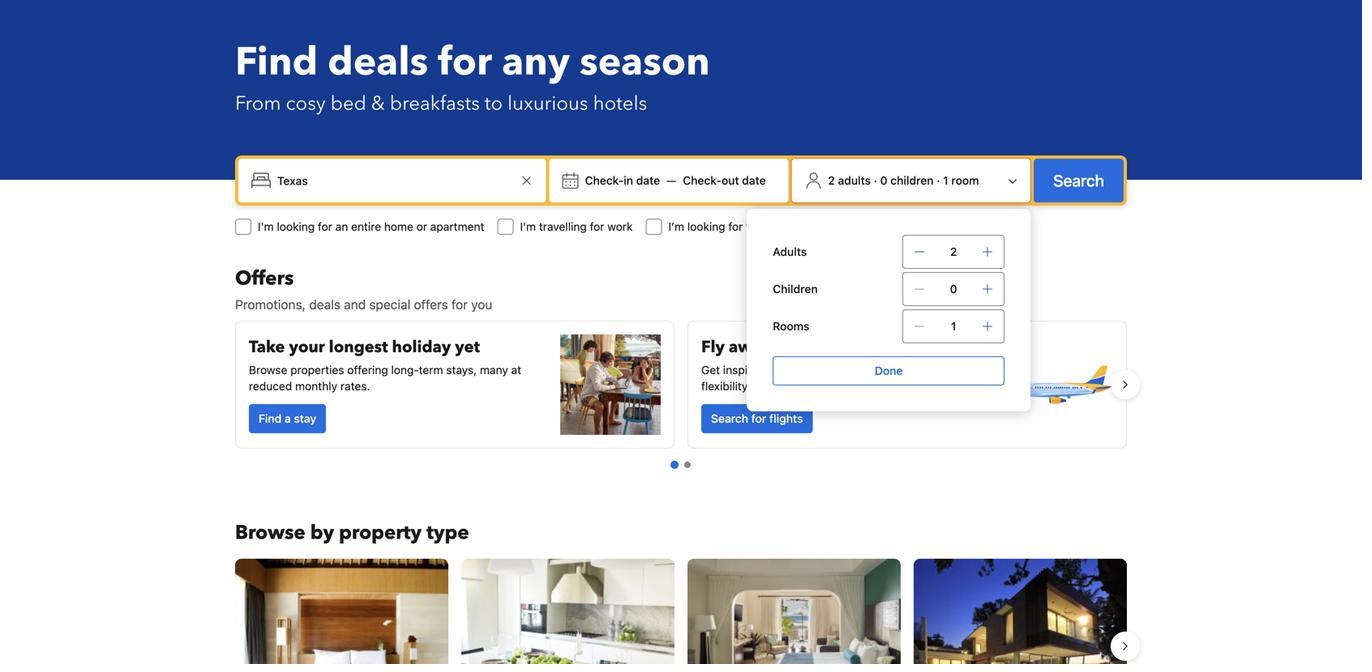 Task type: vqa. For each thing, say whether or not it's contained in the screenshot.
SFO San Francisco International Airport on the left top
no



Task type: locate. For each thing, give the bounding box(es) containing it.
and left book
[[820, 364, 840, 377]]

1 your from the left
[[289, 337, 325, 359]]

2 · from the left
[[937, 174, 940, 187]]

1 vertical spatial 0
[[950, 283, 957, 296]]

1
[[943, 174, 949, 187], [951, 320, 956, 333]]

looking for i'm
[[688, 220, 725, 234]]

from
[[235, 90, 281, 117]]

0 vertical spatial region
[[222, 315, 1140, 456]]

term
[[419, 364, 443, 377]]

and left special
[[344, 297, 366, 313]]

adults
[[838, 174, 871, 187]]

1 horizontal spatial date
[[742, 174, 766, 187]]

bed
[[331, 90, 366, 117]]

check- right —
[[683, 174, 722, 187]]

flights
[[746, 220, 779, 234], [872, 364, 904, 377], [770, 412, 803, 426]]

check-out date button
[[676, 166, 773, 195]]

promotions,
[[235, 297, 306, 313]]

check- up work
[[585, 174, 624, 187]]

browse left 'by'
[[235, 520, 306, 547]]

0 horizontal spatial your
[[289, 337, 325, 359]]

flexibility
[[701, 380, 748, 393]]

1 horizontal spatial to
[[775, 337, 791, 359]]

1 looking from the left
[[277, 220, 315, 234]]

find for a
[[259, 412, 282, 426]]

1 left room
[[943, 174, 949, 187]]

date right out
[[742, 174, 766, 187]]

1 horizontal spatial holiday
[[889, 337, 948, 359]]

find up from
[[235, 36, 318, 89]]

holiday inside the take your longest holiday yet browse properties offering long-term stays, many at reduced monthly rates.
[[392, 337, 451, 359]]

main content containing offers
[[222, 266, 1140, 665]]

your up properties on the bottom of page
[[289, 337, 325, 359]]

search
[[1054, 171, 1104, 190], [711, 412, 749, 426]]

1 holiday from the left
[[392, 337, 451, 359]]

i'm looking for flights
[[669, 220, 779, 234]]

0 vertical spatial find
[[235, 36, 318, 89]]

0 horizontal spatial ·
[[874, 174, 877, 187]]

check-
[[585, 174, 624, 187], [683, 174, 722, 187]]

1 up more in the bottom right of the page
[[951, 320, 956, 333]]

find left a
[[259, 412, 282, 426]]

adults
[[773, 245, 807, 259]]

any
[[502, 36, 570, 89]]

looking left an
[[277, 220, 315, 234]]

2 your from the left
[[795, 337, 831, 359]]

i'm looking for an entire home or apartment
[[258, 220, 484, 234]]

and
[[344, 297, 366, 313], [820, 364, 840, 377]]

find deals for any season from cosy bed & breakfasts to luxurious hotels
[[235, 36, 710, 117]]

1 i'm from the left
[[258, 220, 274, 234]]

for down out
[[729, 220, 743, 234]]

2 inside dropdown button
[[828, 174, 835, 187]]

for left work
[[590, 220, 604, 234]]

1 vertical spatial to
[[775, 337, 791, 359]]

for left an
[[318, 220, 332, 234]]

your inside the take your longest holiday yet browse properties offering long-term stays, many at reduced monthly rates.
[[289, 337, 325, 359]]

1 horizontal spatial and
[[820, 364, 840, 377]]

season
[[580, 36, 710, 89]]

deals right promotions,
[[309, 297, 341, 313]]

1 date from the left
[[636, 174, 660, 187]]

search for search for flights
[[711, 412, 749, 426]]

date right in
[[636, 174, 660, 187]]

0 vertical spatial 2
[[828, 174, 835, 187]]

flights inside the fly away to your dream holiday get inspired, compare and book flights with more flexibility
[[872, 364, 904, 377]]

for inside "find deals for any season from cosy bed & breakfasts to luxurious hotels"
[[438, 36, 492, 89]]

search inside region
[[711, 412, 749, 426]]

region
[[222, 315, 1140, 456], [222, 553, 1140, 665]]

find inside region
[[259, 412, 282, 426]]

2 left adults in the right top of the page
[[828, 174, 835, 187]]

flights left the with
[[872, 364, 904, 377]]

done
[[875, 365, 903, 378]]

0 vertical spatial 0
[[880, 174, 888, 187]]

travelling
[[539, 220, 587, 234]]

to left luxurious
[[485, 90, 503, 117]]

holiday
[[392, 337, 451, 359], [889, 337, 948, 359]]

1 horizontal spatial 2
[[950, 245, 957, 259]]

find for deals
[[235, 36, 318, 89]]

at
[[511, 364, 521, 377]]

find a stay
[[259, 412, 316, 426]]

property
[[339, 520, 422, 547]]

long-
[[391, 364, 419, 377]]

to inside "find deals for any season from cosy bed & breakfasts to luxurious hotels"
[[485, 90, 503, 117]]

for
[[438, 36, 492, 89], [318, 220, 332, 234], [590, 220, 604, 234], [729, 220, 743, 234], [452, 297, 468, 313], [751, 412, 767, 426]]

fly away to your dream holiday get inspired, compare and book flights with more flexibility
[[701, 337, 959, 393]]

2 looking from the left
[[688, 220, 725, 234]]

book
[[843, 364, 869, 377]]

more
[[933, 364, 959, 377]]

holiday up the with
[[889, 337, 948, 359]]

1 vertical spatial flights
[[872, 364, 904, 377]]

offers
[[235, 266, 294, 292]]

0 horizontal spatial looking
[[277, 220, 315, 234]]

·
[[874, 174, 877, 187], [937, 174, 940, 187]]

2 i'm from the left
[[520, 220, 536, 234]]

longest
[[329, 337, 388, 359]]

· right adults in the right top of the page
[[874, 174, 877, 187]]

0
[[880, 174, 888, 187], [950, 283, 957, 296]]

to down rooms
[[775, 337, 791, 359]]

1 vertical spatial search
[[711, 412, 749, 426]]

0 vertical spatial to
[[485, 90, 503, 117]]

2
[[828, 174, 835, 187], [950, 245, 957, 259]]

browse
[[249, 364, 287, 377], [235, 520, 306, 547]]

your inside the fly away to your dream holiday get inspired, compare and book flights with more flexibility
[[795, 337, 831, 359]]

0 horizontal spatial 1
[[943, 174, 949, 187]]

find
[[235, 36, 318, 89], [259, 412, 282, 426]]

0 horizontal spatial date
[[636, 174, 660, 187]]

for up breakfasts
[[438, 36, 492, 89]]

0 horizontal spatial to
[[485, 90, 503, 117]]

1 horizontal spatial ·
[[937, 174, 940, 187]]

1 vertical spatial and
[[820, 364, 840, 377]]

flights inside search for flights link
[[770, 412, 803, 426]]

take
[[249, 337, 285, 359]]

0 horizontal spatial i'm
[[258, 220, 274, 234]]

search for search
[[1054, 171, 1104, 190]]

· right children
[[937, 174, 940, 187]]

stay
[[294, 412, 316, 426]]

1 horizontal spatial 1
[[951, 320, 956, 333]]

0 horizontal spatial search
[[711, 412, 749, 426]]

flights up adults
[[746, 220, 779, 234]]

holiday inside the fly away to your dream holiday get inspired, compare and book flights with more flexibility
[[889, 337, 948, 359]]

your
[[289, 337, 325, 359], [795, 337, 831, 359]]

i'm
[[258, 220, 274, 234], [520, 220, 536, 234]]

0 vertical spatial 1
[[943, 174, 949, 187]]

deals up &
[[328, 36, 428, 89]]

0 horizontal spatial holiday
[[392, 337, 451, 359]]

to inside the fly away to your dream holiday get inspired, compare and book flights with more flexibility
[[775, 337, 791, 359]]

progress bar
[[671, 461, 691, 470]]

2 region from the top
[[222, 553, 1140, 665]]

date
[[636, 174, 660, 187], [742, 174, 766, 187]]

find inside "find deals for any season from cosy bed & breakfasts to luxurious hotels"
[[235, 36, 318, 89]]

for inside offers promotions, deals and special offers for you
[[452, 297, 468, 313]]

for for work
[[590, 220, 604, 234]]

search inside button
[[1054, 171, 1104, 190]]

looking right i'm
[[688, 220, 725, 234]]

1 horizontal spatial search
[[1054, 171, 1104, 190]]

a
[[285, 412, 291, 426]]

1 horizontal spatial i'm
[[520, 220, 536, 234]]

0 horizontal spatial and
[[344, 297, 366, 313]]

2 down room
[[950, 245, 957, 259]]

browse up reduced
[[249, 364, 287, 377]]

compare
[[771, 364, 817, 377]]

i'm up offers
[[258, 220, 274, 234]]

for down inspired,
[[751, 412, 767, 426]]

flights down compare
[[770, 412, 803, 426]]

to
[[485, 90, 503, 117], [775, 337, 791, 359]]

2 holiday from the left
[[889, 337, 948, 359]]

1 vertical spatial find
[[259, 412, 282, 426]]

you
[[471, 297, 493, 313]]

i'm left travelling
[[520, 220, 536, 234]]

1 horizontal spatial 0
[[950, 283, 957, 296]]

1 vertical spatial deals
[[309, 297, 341, 313]]

for left you at top left
[[452, 297, 468, 313]]

0 vertical spatial search
[[1054, 171, 1104, 190]]

your up compare
[[795, 337, 831, 359]]

1 vertical spatial 2
[[950, 245, 957, 259]]

0 horizontal spatial check-
[[585, 174, 624, 187]]

entire
[[351, 220, 381, 234]]

0 vertical spatial browse
[[249, 364, 287, 377]]

0 vertical spatial deals
[[328, 36, 428, 89]]

0 horizontal spatial 2
[[828, 174, 835, 187]]

0 horizontal spatial 0
[[880, 174, 888, 187]]

0 inside dropdown button
[[880, 174, 888, 187]]

properties
[[290, 364, 344, 377]]

0 vertical spatial and
[[344, 297, 366, 313]]

1 horizontal spatial looking
[[688, 220, 725, 234]]

1 horizontal spatial check-
[[683, 174, 722, 187]]

1 vertical spatial region
[[222, 553, 1140, 665]]

check-in date — check-out date
[[585, 174, 766, 187]]

deals
[[328, 36, 428, 89], [309, 297, 341, 313]]

i'm for i'm travelling for work
[[520, 220, 536, 234]]

inspired,
[[723, 364, 768, 377]]

1 region from the top
[[222, 315, 1140, 456]]

holiday up term
[[392, 337, 451, 359]]

2 for 2
[[950, 245, 957, 259]]

2 vertical spatial flights
[[770, 412, 803, 426]]

main content
[[222, 266, 1140, 665]]

looking
[[277, 220, 315, 234], [688, 220, 725, 234]]

rooms
[[773, 320, 810, 333]]

1 horizontal spatial your
[[795, 337, 831, 359]]

i'm for i'm looking for an entire home or apartment
[[258, 220, 274, 234]]



Task type: describe. For each thing, give the bounding box(es) containing it.
and inside the fly away to your dream holiday get inspired, compare and book flights with more flexibility
[[820, 364, 840, 377]]

or
[[417, 220, 427, 234]]

fly
[[701, 337, 725, 359]]

—
[[667, 174, 676, 187]]

2 check- from the left
[[683, 174, 722, 187]]

stays,
[[446, 364, 477, 377]]

out
[[722, 174, 739, 187]]

for for an
[[318, 220, 332, 234]]

type
[[427, 520, 469, 547]]

for for any
[[438, 36, 492, 89]]

deals inside offers promotions, deals and special offers for you
[[309, 297, 341, 313]]

many
[[480, 364, 508, 377]]

check-in date button
[[579, 166, 667, 195]]

children
[[773, 283, 818, 296]]

1 · from the left
[[874, 174, 877, 187]]

reduced
[[249, 380, 292, 393]]

deals inside "find deals for any season from cosy bed & breakfasts to luxurious hotels"
[[328, 36, 428, 89]]

1 check- from the left
[[585, 174, 624, 187]]

away
[[729, 337, 771, 359]]

get
[[701, 364, 720, 377]]

1 vertical spatial browse
[[235, 520, 306, 547]]

an
[[335, 220, 348, 234]]

1 inside 2 adults · 0 children · 1 room dropdown button
[[943, 174, 949, 187]]

find a stay link
[[249, 405, 326, 434]]

2 for 2 adults · 0 children · 1 room
[[828, 174, 835, 187]]

yet
[[455, 337, 480, 359]]

offers promotions, deals and special offers for you
[[235, 266, 493, 313]]

done button
[[773, 357, 1005, 386]]

fly away to your dream holiday image
[[1013, 335, 1113, 435]]

search button
[[1034, 159, 1124, 203]]

room
[[952, 174, 979, 187]]

2 adults · 0 children · 1 room
[[828, 174, 979, 187]]

take your longest holiday yet image
[[560, 335, 661, 435]]

for inside region
[[751, 412, 767, 426]]

browse by property type
[[235, 520, 469, 547]]

region containing take your longest holiday yet
[[222, 315, 1140, 456]]

2 date from the left
[[742, 174, 766, 187]]

with
[[908, 364, 929, 377]]

1 vertical spatial 1
[[951, 320, 956, 333]]

2 adults · 0 children · 1 room button
[[798, 165, 1024, 196]]

for for flights
[[729, 220, 743, 234]]

i'm
[[669, 220, 684, 234]]

rates.
[[340, 380, 370, 393]]

children
[[891, 174, 934, 187]]

by
[[310, 520, 334, 547]]

0 vertical spatial flights
[[746, 220, 779, 234]]

monthly
[[295, 380, 337, 393]]

Where are you going? field
[[271, 166, 517, 195]]

offering
[[347, 364, 388, 377]]

cosy
[[286, 90, 326, 117]]

hotels
[[593, 90, 647, 117]]

work
[[608, 220, 633, 234]]

dream
[[835, 337, 885, 359]]

&
[[371, 90, 385, 117]]

in
[[624, 174, 633, 187]]

i'm travelling for work
[[520, 220, 633, 234]]

home
[[384, 220, 413, 234]]

special
[[369, 297, 411, 313]]

search for flights link
[[701, 405, 813, 434]]

browse inside the take your longest holiday yet browse properties offering long-term stays, many at reduced monthly rates.
[[249, 364, 287, 377]]

offers
[[414, 297, 448, 313]]

apartment
[[430, 220, 484, 234]]

and inside offers promotions, deals and special offers for you
[[344, 297, 366, 313]]

search for flights
[[711, 412, 803, 426]]

take your longest holiday yet browse properties offering long-term stays, many at reduced monthly rates.
[[249, 337, 521, 393]]

breakfasts
[[390, 90, 480, 117]]

looking for i'm
[[277, 220, 315, 234]]

luxurious
[[508, 90, 588, 117]]



